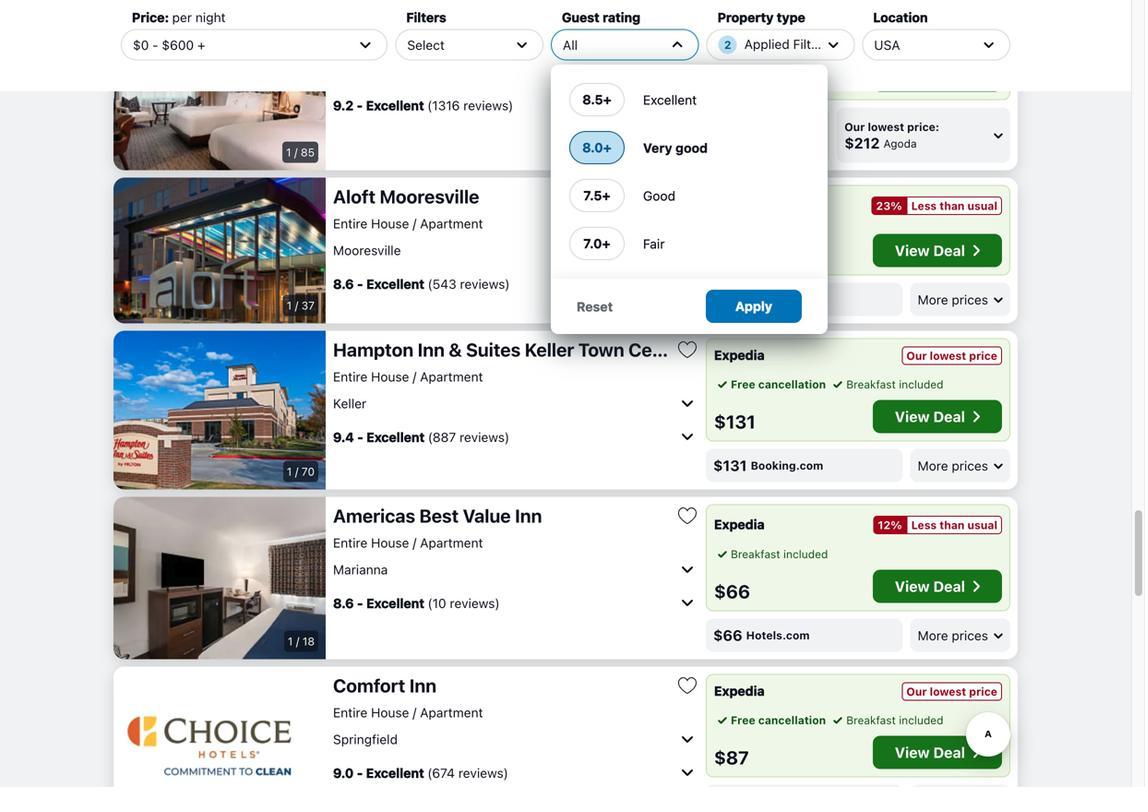 Task type: vqa. For each thing, say whether or not it's contained in the screenshot.
the topmost home2
no



Task type: locate. For each thing, give the bounding box(es) containing it.
1 vertical spatial free
[[731, 378, 756, 391]]

apartment down best
[[420, 536, 483, 551]]

/ down hampton
[[413, 369, 417, 385]]

included for $87
[[900, 714, 944, 727]]

/ down aloft mooresville at the top
[[413, 216, 417, 231]]

1 vertical spatial prices
[[952, 458, 989, 473]]

5 entire from the top
[[333, 705, 368, 721]]

1 vertical spatial our lowest price
[[907, 686, 998, 699]]

less right 12%
[[912, 519, 937, 532]]

entire house / apartment button
[[333, 37, 483, 53], [333, 216, 483, 232], [333, 369, 483, 385], [333, 535, 483, 551], [333, 705, 483, 721]]

house down hampton
[[371, 369, 409, 385]]

1 vertical spatial more
[[918, 458, 949, 473]]

1 view from the top
[[896, 242, 931, 259]]

free cancellation button down property type
[[715, 35, 827, 51]]

2 more prices from the top
[[918, 458, 989, 473]]

1 entire from the top
[[333, 37, 368, 53]]

2 view deal from the top
[[896, 408, 966, 426]]

than for 23% less than usual
[[940, 199, 965, 212]]

house for aloft
[[371, 216, 409, 231]]

2 vertical spatial inn
[[410, 675, 437, 697]]

springfield button
[[333, 725, 699, 754]]

2 vertical spatial cancellation
[[759, 714, 827, 727]]

entire down aloft on the left of page
[[333, 216, 368, 231]]

2 free cancellation from the top
[[731, 714, 827, 727]]

1 deal from the top
[[934, 242, 966, 259]]

2 vertical spatial lowest
[[930, 686, 967, 699]]

house down aloft mooresville at the top
[[371, 216, 409, 231]]

our lowest price: $212 agoda
[[845, 121, 940, 152]]

free cancellation
[[731, 378, 827, 391], [731, 714, 827, 727]]

mooresville down aloft on the left of page
[[333, 243, 401, 258]]

3 more prices button from the top
[[911, 619, 1011, 652]]

more prices button for $131
[[911, 449, 1011, 482]]

1 vertical spatial cancellation
[[759, 378, 827, 391]]

1 for zaza
[[286, 146, 291, 159]]

americas best value inn, (marianna, usa) image
[[114, 497, 326, 660]]

3 view from the top
[[896, 578, 931, 596]]

excellent
[[644, 92, 697, 107], [366, 98, 424, 113], [367, 276, 425, 292], [367, 430, 425, 445], [367, 596, 425, 611], [366, 766, 424, 781]]

free cancellation up $87
[[731, 714, 827, 727]]

houston
[[380, 7, 454, 29]]

0 vertical spatial filters
[[407, 10, 447, 25]]

house for zaza
[[371, 37, 409, 53]]

3 deal from the top
[[934, 578, 966, 596]]

0 vertical spatial inn
[[418, 339, 445, 361]]

$105
[[715, 245, 759, 266], [714, 291, 750, 308]]

entire house / apartment button for comfort
[[333, 705, 483, 721]]

house down comfort inn
[[371, 705, 409, 721]]

comfort inn button
[[333, 675, 669, 698]]

0 vertical spatial our lowest price
[[907, 350, 998, 362]]

2 our lowest price from the top
[[907, 686, 998, 699]]

expedia free cancellation
[[715, 15, 827, 49]]

2 vertical spatial more prices button
[[911, 619, 1011, 652]]

inn right comfort
[[410, 675, 437, 697]]

2 vertical spatial free
[[731, 714, 756, 727]]

5 house from the top
[[371, 705, 409, 721]]

1 expedia from the top
[[715, 15, 765, 30]]

0 vertical spatial mooresville
[[380, 186, 480, 207]]

2 more from the top
[[918, 458, 949, 473]]

applied
[[745, 36, 790, 52]]

choice
[[167, 3, 203, 16]]

1 cancellation from the top
[[759, 36, 827, 49]]

2 vertical spatial more
[[918, 628, 949, 643]]

guest
[[562, 10, 600, 25]]

1 vertical spatial keller
[[333, 396, 367, 411]]

2 vertical spatial included
[[900, 714, 944, 727]]

0 vertical spatial than
[[940, 199, 965, 212]]

2 vertical spatial more prices
[[918, 628, 989, 643]]

2 more prices button from the top
[[911, 449, 1011, 482]]

2 vertical spatial free cancellation button
[[715, 712, 827, 729]]

3 expedia from the top
[[715, 517, 765, 532]]

2 entire house / apartment button from the top
[[333, 216, 483, 232]]

our lowest price for $131
[[907, 350, 998, 362]]

reviews)
[[464, 98, 514, 113], [460, 276, 510, 292], [460, 430, 510, 445], [450, 596, 500, 611], [459, 766, 509, 781]]

0 vertical spatial our
[[845, 121, 866, 133]]

3 entire from the top
[[333, 369, 368, 385]]

- for americas best value inn
[[357, 596, 363, 611]]

12% less than usual
[[878, 519, 998, 532]]

0 vertical spatial included
[[900, 378, 944, 391]]

apartment down zaza houston memorial city
[[420, 37, 483, 53]]

1 apartment from the top
[[420, 37, 483, 53]]

free cancellation for $131
[[731, 378, 827, 391]]

cancellation down type
[[759, 36, 827, 49]]

view deal button
[[873, 234, 1003, 267], [873, 400, 1003, 434], [873, 570, 1003, 603], [873, 736, 1003, 770]]

- right 9.0
[[357, 766, 363, 781]]

2 expedia from the top
[[715, 348, 765, 363]]

apartment for americas
[[420, 536, 483, 551]]

2 vertical spatial breakfast
[[847, 714, 896, 727]]

$66 left hotels.com
[[714, 627, 743, 645]]

reviews) right (887
[[460, 430, 510, 445]]

0 vertical spatial free cancellation
[[731, 378, 827, 391]]

3 free from the top
[[731, 714, 756, 727]]

4 view deal from the top
[[896, 744, 966, 762]]

1 than from the top
[[940, 199, 965, 212]]

entire house / apartment down houston
[[333, 37, 483, 53]]

0 vertical spatial booking.com
[[754, 293, 826, 306]]

reviews) right (10
[[450, 596, 500, 611]]

1 our lowest price from the top
[[907, 350, 998, 362]]

deal for $105
[[934, 242, 966, 259]]

3 view deal from the top
[[896, 578, 966, 596]]

1 entire house / apartment button from the top
[[333, 37, 483, 53]]

excellent for hampton inn & suites keller town center
[[367, 430, 425, 445]]

prices for $131
[[952, 458, 989, 473]]

0 vertical spatial more prices
[[918, 292, 989, 307]]

0 vertical spatial 8.6
[[333, 276, 354, 292]]

excellent left the (543
[[367, 276, 425, 292]]

prices for $66
[[952, 628, 989, 643]]

filters
[[407, 10, 447, 25], [794, 36, 830, 52]]

filters up the select
[[407, 10, 447, 25]]

(1316
[[428, 98, 460, 113]]

excellent left (10
[[367, 596, 425, 611]]

3 entire house / apartment from the top
[[333, 369, 483, 385]]

2 vertical spatial our
[[907, 686, 928, 699]]

3 prices from the top
[[952, 628, 989, 643]]

cancellation down apply button
[[759, 378, 827, 391]]

/
[[413, 37, 417, 53], [294, 146, 298, 159], [413, 216, 417, 231], [295, 299, 299, 312], [413, 369, 417, 385], [295, 465, 299, 478], [413, 536, 417, 551], [296, 635, 300, 648], [413, 705, 417, 721]]

2 free cancellation button from the top
[[715, 376, 827, 393]]

2 free from the top
[[731, 378, 756, 391]]

entire down hampton
[[333, 369, 368, 385]]

than right 12%
[[940, 519, 965, 532]]

excellent left (887
[[367, 430, 425, 445]]

prices
[[952, 292, 989, 307], [952, 458, 989, 473], [952, 628, 989, 643]]

3 view deal button from the top
[[873, 570, 1003, 603]]

filters down type
[[794, 36, 830, 52]]

- right 9.2
[[357, 98, 363, 113]]

1 house from the top
[[371, 37, 409, 53]]

entire house / apartment button down comfort inn
[[333, 705, 483, 721]]

good
[[644, 188, 676, 203]]

1 entire house / apartment from the top
[[333, 37, 483, 53]]

entire down zaza
[[333, 37, 368, 53]]

- down marianna
[[357, 596, 363, 611]]

0 vertical spatial more prices button
[[911, 283, 1011, 316]]

free cancellation down apply button
[[731, 378, 827, 391]]

house for hampton
[[371, 369, 409, 385]]

more
[[918, 292, 949, 307], [918, 458, 949, 473], [918, 628, 949, 643]]

2 8.6 from the top
[[333, 596, 354, 611]]

entire for hampton
[[333, 369, 368, 385]]

breakfast included
[[847, 378, 944, 391], [731, 548, 829, 561], [847, 714, 944, 727]]

1 left 37
[[287, 299, 292, 312]]

1 usual from the top
[[968, 199, 998, 212]]

entire house / apartment button for americas
[[333, 535, 483, 551]]

view deal for $105
[[896, 242, 966, 259]]

aloft
[[333, 186, 376, 207]]

free down property
[[731, 36, 756, 49]]

inn right value
[[515, 505, 542, 527]]

entire for zaza
[[333, 37, 368, 53]]

2 price from the top
[[970, 686, 998, 699]]

entire house / apartment down comfort inn
[[333, 705, 483, 721]]

0 vertical spatial breakfast included button
[[830, 376, 944, 393]]

-
[[152, 37, 158, 52], [357, 98, 363, 113], [357, 276, 363, 292], [357, 430, 364, 445], [357, 596, 363, 611], [357, 766, 363, 781]]

popular choice button
[[114, 0, 211, 20]]

expedia for $66
[[715, 517, 765, 532]]

comfort inn
[[333, 675, 437, 697]]

expedia for $131
[[715, 348, 765, 363]]

3 free cancellation button from the top
[[715, 712, 827, 729]]

1 vertical spatial 8.6
[[333, 596, 354, 611]]

view deal button for $66
[[873, 570, 1003, 603]]

property
[[718, 10, 774, 25]]

entire house / apartment down americas best value inn
[[333, 536, 483, 551]]

2 apartment from the top
[[420, 216, 483, 231]]

9.4
[[333, 430, 354, 445]]

$66
[[715, 581, 751, 603], [714, 627, 743, 645]]

mooresville inside button
[[380, 186, 480, 207]]

keller
[[525, 339, 575, 361], [333, 396, 367, 411]]

more prices for $131
[[918, 458, 989, 473]]

reviews) right the (543
[[460, 276, 510, 292]]

entire house / apartment button down americas best value inn
[[333, 535, 483, 551]]

entire house / apartment for zaza
[[333, 37, 483, 53]]

9.2
[[333, 98, 354, 113]]

our lowest price
[[907, 350, 998, 362], [907, 686, 998, 699]]

all
[[563, 37, 578, 52]]

1 vertical spatial more prices
[[918, 458, 989, 473]]

excellent left (1316
[[366, 98, 424, 113]]

reviews) for comfort
[[459, 766, 509, 781]]

excellent for aloft mooresville
[[367, 276, 425, 292]]

2 view deal button from the top
[[873, 400, 1003, 434]]

0 vertical spatial prices
[[952, 292, 989, 307]]

(543
[[428, 276, 457, 292]]

2 vertical spatial breakfast included button
[[830, 712, 944, 729]]

entire house / apartment for aloft
[[333, 216, 483, 231]]

1 vertical spatial breakfast included button
[[715, 546, 829, 563]]

entire up springfield
[[333, 705, 368, 721]]

2 than from the top
[[940, 519, 965, 532]]

1 vertical spatial filters
[[794, 36, 830, 52]]

0 vertical spatial lowest
[[868, 121, 905, 133]]

more prices button
[[911, 283, 1011, 316], [911, 449, 1011, 482], [911, 619, 1011, 652]]

- for comfort inn
[[357, 766, 363, 781]]

1 vertical spatial less
[[912, 519, 937, 532]]

1 price from the top
[[970, 350, 998, 362]]

3 more prices from the top
[[918, 628, 989, 643]]

zaza houston memorial city, (university place, usa) image
[[114, 0, 326, 170]]

free cancellation button down apply button
[[715, 376, 827, 393]]

entire house / apartment button down aloft mooresville at the top
[[333, 216, 483, 232]]

4 view from the top
[[896, 744, 931, 762]]

0 vertical spatial free cancellation button
[[715, 35, 827, 51]]

keller button
[[333, 389, 699, 418]]

$66 up hotels.com
[[715, 581, 751, 603]]

2 view from the top
[[896, 408, 931, 426]]

apply
[[736, 299, 773, 314]]

1 vertical spatial free cancellation button
[[715, 376, 827, 393]]

1 vertical spatial $131
[[714, 457, 748, 475]]

4 view deal button from the top
[[873, 736, 1003, 770]]

1
[[286, 146, 291, 159], [287, 299, 292, 312], [287, 465, 292, 478], [288, 635, 293, 648]]

2 less from the top
[[912, 519, 937, 532]]

view for $131
[[896, 408, 931, 426]]

1 more from the top
[[918, 292, 949, 307]]

2 entire from the top
[[333, 216, 368, 231]]

1 view deal button from the top
[[873, 234, 1003, 267]]

entire house / apartment button down houston
[[333, 37, 483, 53]]

4 expedia from the top
[[715, 684, 765, 699]]

5 entire house / apartment from the top
[[333, 705, 483, 721]]

rating
[[603, 10, 641, 25]]

/ down comfort inn
[[413, 705, 417, 721]]

house down americas
[[371, 536, 409, 551]]

keller up the 9.4
[[333, 396, 367, 411]]

apartment for aloft
[[420, 216, 483, 231]]

2 entire house / apartment from the top
[[333, 216, 483, 231]]

1 vertical spatial our
[[907, 350, 928, 362]]

aloft mooresville, (mooresville, usa) image
[[114, 178, 326, 324]]

aloft mooresville button
[[333, 185, 669, 208]]

cancellation down hotels.com
[[759, 714, 827, 727]]

view deal for $66
[[896, 578, 966, 596]]

4 entire from the top
[[333, 536, 368, 551]]

4 entire house / apartment button from the top
[[333, 535, 483, 551]]

entire house / apartment for americas
[[333, 536, 483, 551]]

view for $66
[[896, 578, 931, 596]]

reviews) right (1316
[[464, 98, 514, 113]]

2 cancellation from the top
[[759, 378, 827, 391]]

house down houston
[[371, 37, 409, 53]]

expedia for $87
[[715, 684, 765, 699]]

than right 23% on the right
[[940, 199, 965, 212]]

1 vertical spatial price
[[970, 686, 998, 699]]

1 vertical spatial usual
[[968, 519, 998, 532]]

less right 23% on the right
[[912, 199, 937, 212]]

- up hampton
[[357, 276, 363, 292]]

0 vertical spatial keller
[[525, 339, 575, 361]]

view deal button for $87
[[873, 736, 1003, 770]]

mooresville button
[[333, 235, 699, 265]]

8.6 for americas best value inn
[[333, 596, 354, 611]]

7.0+
[[584, 236, 611, 251]]

1 horizontal spatial keller
[[525, 339, 575, 361]]

entire house / apartment for comfort
[[333, 705, 483, 721]]

excellent up very good
[[644, 92, 697, 107]]

0 vertical spatial $131
[[715, 411, 756, 433]]

1 / 18
[[288, 635, 315, 648]]

1 view deal from the top
[[896, 242, 966, 259]]

entire
[[333, 37, 368, 53], [333, 216, 368, 231], [333, 369, 368, 385], [333, 536, 368, 551], [333, 705, 368, 721]]

1 more prices button from the top
[[911, 283, 1011, 316]]

8.5+
[[583, 92, 612, 107]]

1 left 85
[[286, 146, 291, 159]]

house
[[371, 37, 409, 53], [371, 216, 409, 231], [371, 369, 409, 385], [371, 536, 409, 551], [371, 705, 409, 721]]

our inside our lowest price: $212 agoda
[[845, 121, 866, 133]]

1 more prices from the top
[[918, 292, 989, 307]]

7.0+ button
[[570, 227, 625, 260]]

37
[[302, 299, 315, 312]]

more prices
[[918, 292, 989, 307], [918, 458, 989, 473], [918, 628, 989, 643]]

8.6 up hampton
[[333, 276, 354, 292]]

view deal
[[896, 242, 966, 259], [896, 408, 966, 426], [896, 578, 966, 596], [896, 744, 966, 762]]

3 apartment from the top
[[420, 369, 483, 385]]

3 house from the top
[[371, 369, 409, 385]]

breakfast included button
[[830, 376, 944, 393], [715, 546, 829, 563], [830, 712, 944, 729]]

1 vertical spatial mooresville
[[333, 243, 401, 258]]

0 vertical spatial usual
[[968, 199, 998, 212]]

1 vertical spatial inn
[[515, 505, 542, 527]]

view deal button for $105
[[873, 234, 1003, 267]]

4 deal from the top
[[934, 744, 966, 762]]

deal
[[934, 242, 966, 259], [934, 408, 966, 426], [934, 578, 966, 596], [934, 744, 966, 762]]

americas
[[333, 505, 416, 527]]

0 vertical spatial price
[[970, 350, 998, 362]]

1 less from the top
[[912, 199, 937, 212]]

entire house / apartment button down hampton
[[333, 369, 483, 385]]

0 vertical spatial cancellation
[[759, 36, 827, 49]]

mooresville right aloft on the left of page
[[380, 186, 480, 207]]

entire house / apartment down aloft mooresville at the top
[[333, 216, 483, 231]]

keller left town
[[525, 339, 575, 361]]

1 vertical spatial $66
[[714, 627, 743, 645]]

more prices for $66
[[918, 628, 989, 643]]

apartment down &
[[420, 369, 483, 385]]

2 vertical spatial prices
[[952, 628, 989, 643]]

expedia inside expedia free cancellation
[[715, 15, 765, 30]]

lowest inside our lowest price: $212 agoda
[[868, 121, 905, 133]]

entire up marianna
[[333, 536, 368, 551]]

mooresville
[[380, 186, 480, 207], [333, 243, 401, 258]]

/ down americas best value inn
[[413, 536, 417, 551]]

booking.com
[[754, 293, 826, 306], [751, 459, 824, 472]]

8.6
[[333, 276, 354, 292], [333, 596, 354, 611]]

breakfast included for $131
[[847, 378, 944, 391]]

than for 12% less than usual
[[940, 519, 965, 532]]

1 vertical spatial than
[[940, 519, 965, 532]]

- right the 9.4
[[357, 430, 364, 445]]

free cancellation button up $87
[[715, 712, 827, 729]]

excellent down springfield
[[366, 766, 424, 781]]

free up $87
[[731, 714, 756, 727]]

1 vertical spatial lowest
[[930, 350, 967, 362]]

inn
[[418, 339, 445, 361], [515, 505, 542, 527], [410, 675, 437, 697]]

inn left &
[[418, 339, 445, 361]]

applied filters
[[745, 36, 830, 52]]

1 vertical spatial booking.com
[[751, 459, 824, 472]]

free down apply button
[[731, 378, 756, 391]]

1 left 70
[[287, 465, 292, 478]]

2 usual from the top
[[968, 519, 998, 532]]

2 prices from the top
[[952, 458, 989, 473]]

than
[[940, 199, 965, 212], [940, 519, 965, 532]]

0 vertical spatial more
[[918, 292, 949, 307]]

1 vertical spatial more prices button
[[911, 449, 1011, 482]]

popular choice
[[121, 3, 203, 16]]

hampton inn & suites keller town center
[[333, 339, 688, 361]]

view for $105
[[896, 242, 931, 259]]

1 for hampton
[[287, 465, 292, 478]]

12%
[[878, 519, 903, 532]]

breakfast for $131
[[847, 378, 896, 391]]

1 vertical spatial free cancellation
[[731, 714, 827, 727]]

our
[[845, 121, 866, 133], [907, 350, 928, 362], [907, 686, 928, 699]]

5 apartment from the top
[[420, 705, 483, 721]]

view deal button for $131
[[873, 400, 1003, 434]]

3 more from the top
[[918, 628, 949, 643]]

3 entire house / apartment button from the top
[[333, 369, 483, 385]]

0 vertical spatial less
[[912, 199, 937, 212]]

2 deal from the top
[[934, 408, 966, 426]]

1 prices from the top
[[952, 292, 989, 307]]

3 cancellation from the top
[[759, 714, 827, 727]]

entire house / apartment down hampton
[[333, 369, 483, 385]]

4 house from the top
[[371, 536, 409, 551]]

lowest for $87
[[930, 686, 967, 699]]

1 free cancellation from the top
[[731, 378, 827, 391]]

0 vertical spatial breakfast
[[847, 378, 896, 391]]

5 entire house / apartment button from the top
[[333, 705, 483, 721]]

reset button
[[577, 298, 613, 315]]

expedia
[[715, 15, 765, 30], [715, 348, 765, 363], [715, 517, 765, 532], [715, 684, 765, 699]]

2 vertical spatial breakfast included
[[847, 714, 944, 727]]

4 apartment from the top
[[420, 536, 483, 551]]

1 8.6 from the top
[[333, 276, 354, 292]]

8.6 down marianna
[[333, 596, 354, 611]]

apartment down comfort inn button
[[420, 705, 483, 721]]

0 vertical spatial free
[[731, 36, 756, 49]]

$600
[[162, 37, 194, 52]]

1 vertical spatial $105
[[714, 291, 750, 308]]

0 vertical spatial breakfast included
[[847, 378, 944, 391]]

1 left the 18
[[288, 635, 293, 648]]

reviews) right (674
[[459, 766, 509, 781]]

view
[[896, 242, 931, 259], [896, 408, 931, 426], [896, 578, 931, 596], [896, 744, 931, 762]]

apartment down aloft mooresville at the top
[[420, 216, 483, 231]]

4 entire house / apartment from the top
[[333, 536, 483, 551]]

night
[[196, 10, 226, 25]]

/ down houston
[[413, 37, 417, 53]]

2 house from the top
[[371, 216, 409, 231]]

1 free from the top
[[731, 36, 756, 49]]



Task type: describe. For each thing, give the bounding box(es) containing it.
inn for comfort
[[410, 675, 437, 697]]

good
[[676, 140, 708, 155]]

less for 12%
[[912, 519, 937, 532]]

8.6 - excellent (10 reviews)
[[333, 596, 500, 611]]

+
[[198, 37, 206, 52]]

house for americas
[[371, 536, 409, 551]]

memorial
[[458, 7, 539, 29]]

usual for 23% less than usual
[[968, 199, 998, 212]]

8.6 - excellent (543 reviews)
[[333, 276, 510, 292]]

70
[[302, 465, 315, 478]]

reviews) for americas
[[450, 596, 500, 611]]

inn for hampton
[[418, 339, 445, 361]]

springfield
[[333, 732, 398, 747]]

18
[[303, 635, 315, 648]]

0 vertical spatial $105
[[715, 245, 759, 266]]

apartment for comfort
[[420, 705, 483, 721]]

city
[[543, 7, 578, 29]]

zaza houston memorial city
[[333, 7, 578, 29]]

hampton
[[333, 339, 414, 361]]

apartment for zaza
[[420, 37, 483, 53]]

(674
[[428, 766, 455, 781]]

type
[[777, 10, 806, 25]]

town
[[579, 339, 625, 361]]

/ left the 18
[[296, 635, 300, 648]]

1 for americas
[[288, 635, 293, 648]]

more prices button for $66
[[911, 619, 1011, 652]]

cancellation inside expedia free cancellation
[[759, 36, 827, 49]]

1 / 85
[[286, 146, 315, 159]]

free inside expedia free cancellation
[[731, 36, 756, 49]]

property type
[[718, 10, 806, 25]]

booking.com for aloft mooresville
[[754, 293, 826, 306]]

hampton inn & suites keller town center, (keller, usa) image
[[114, 331, 326, 490]]

agoda
[[884, 137, 918, 150]]

entire house / apartment button for hampton
[[333, 369, 483, 385]]

/ left 70
[[295, 465, 299, 478]]

1 vertical spatial breakfast included
[[731, 548, 829, 561]]

$87
[[715, 747, 749, 769]]

best
[[420, 505, 459, 527]]

&
[[449, 339, 462, 361]]

guest rating
[[562, 10, 641, 25]]

our for $87
[[907, 686, 928, 699]]

usa
[[875, 37, 901, 52]]

view deal for $87
[[896, 744, 966, 762]]

deal for $66
[[934, 578, 966, 596]]

1 horizontal spatial filters
[[794, 36, 830, 52]]

9.0
[[333, 766, 354, 781]]

7.5+
[[584, 188, 611, 203]]

1 / 70
[[287, 465, 315, 478]]

- for hampton inn & suites keller town center
[[357, 430, 364, 445]]

/ left 85
[[294, 146, 298, 159]]

deal for $87
[[934, 744, 966, 762]]

$0
[[133, 37, 149, 52]]

breakfast included button for $87
[[830, 712, 944, 729]]

breakfast for $87
[[847, 714, 896, 727]]

deal for $131
[[934, 408, 966, 426]]

marianna button
[[333, 555, 699, 585]]

apply button
[[706, 290, 802, 323]]

americas best value inn button
[[333, 505, 669, 528]]

entire house / apartment for hampton
[[333, 369, 483, 385]]

usual for 12% less than usual
[[968, 519, 998, 532]]

more for $66
[[918, 628, 949, 643]]

price:
[[132, 10, 169, 25]]

- right $0 on the top of the page
[[152, 37, 158, 52]]

9.0 - excellent (674 reviews)
[[333, 766, 509, 781]]

7.5+ button
[[570, 179, 625, 212]]

0 horizontal spatial keller
[[333, 396, 367, 411]]

23% less than usual
[[877, 199, 998, 212]]

price for $131
[[970, 350, 998, 362]]

excellent for comfort inn
[[366, 766, 424, 781]]

center
[[629, 339, 688, 361]]

1 / 37
[[287, 299, 315, 312]]

1 free cancellation button from the top
[[715, 35, 827, 51]]

9.4 - excellent (887 reviews)
[[333, 430, 510, 445]]

1 vertical spatial breakfast
[[731, 548, 781, 561]]

zaza houston memorial city button
[[333, 6, 669, 30]]

our for $131
[[907, 350, 928, 362]]

excellent for americas best value inn
[[367, 596, 425, 611]]

price for $87
[[970, 686, 998, 699]]

comfort
[[333, 675, 406, 697]]

house for comfort
[[371, 705, 409, 721]]

entire house / apartment button for zaza
[[333, 37, 483, 53]]

entire house / apartment button for aloft
[[333, 216, 483, 232]]

price: per night
[[132, 10, 226, 25]]

reviews) for hampton
[[460, 430, 510, 445]]

free cancellation button for $131
[[715, 376, 827, 393]]

mooresville inside "button"
[[333, 243, 401, 258]]

0 vertical spatial $66
[[715, 581, 751, 603]]

1 for aloft
[[287, 299, 292, 312]]

value
[[463, 505, 511, 527]]

marianna
[[333, 562, 388, 577]]

hotels.com
[[747, 629, 810, 642]]

very good
[[644, 140, 708, 155]]

2
[[725, 38, 732, 51]]

per
[[172, 10, 192, 25]]

free cancellation button for $87
[[715, 712, 827, 729]]

less for 23%
[[912, 199, 937, 212]]

location
[[874, 10, 929, 25]]

price:
[[908, 121, 940, 133]]

cancellation for $87
[[759, 714, 827, 727]]

8.0+
[[583, 140, 612, 155]]

popular
[[121, 3, 164, 16]]

booking.com for hampton inn & suites keller town center
[[751, 459, 824, 472]]

aloft mooresville
[[333, 186, 480, 207]]

americas best value inn
[[333, 505, 542, 527]]

8.0+ button
[[570, 131, 625, 164]]

more for $131
[[918, 458, 949, 473]]

8.5+ button
[[570, 83, 625, 116]]

included for $131
[[900, 378, 944, 391]]

8.6 for aloft mooresville
[[333, 276, 354, 292]]

comfort inn, (springfield, usa) image
[[114, 667, 326, 788]]

reset
[[577, 299, 613, 314]]

cancellation for $131
[[759, 378, 827, 391]]

free for $87
[[731, 714, 756, 727]]

$212
[[845, 134, 880, 152]]

23%
[[877, 199, 903, 212]]

9.2 - excellent (1316 reviews)
[[333, 98, 514, 113]]

reviews) for aloft
[[460, 276, 510, 292]]

0 horizontal spatial filters
[[407, 10, 447, 25]]

view for $87
[[896, 744, 931, 762]]

entire for aloft
[[333, 216, 368, 231]]

our lowest price for $87
[[907, 686, 998, 699]]

entire for americas
[[333, 536, 368, 551]]

breakfast included for $87
[[847, 714, 944, 727]]

1 vertical spatial included
[[784, 548, 829, 561]]

lowest for $131
[[930, 350, 967, 362]]

/ left 37
[[295, 299, 299, 312]]

hampton inn & suites keller town center button
[[333, 338, 688, 362]]

free for $131
[[731, 378, 756, 391]]

suites
[[466, 339, 521, 361]]

(887
[[428, 430, 456, 445]]

entire for comfort
[[333, 705, 368, 721]]

85
[[301, 146, 315, 159]]

- for aloft mooresville
[[357, 276, 363, 292]]

apartment for hampton
[[420, 369, 483, 385]]

very
[[644, 140, 673, 155]]

breakfast included button for $131
[[830, 376, 944, 393]]

zaza
[[333, 7, 376, 29]]

free cancellation for $87
[[731, 714, 827, 727]]

view deal for $131
[[896, 408, 966, 426]]

$0 - $600 +
[[133, 37, 206, 52]]

select
[[407, 37, 445, 52]]



